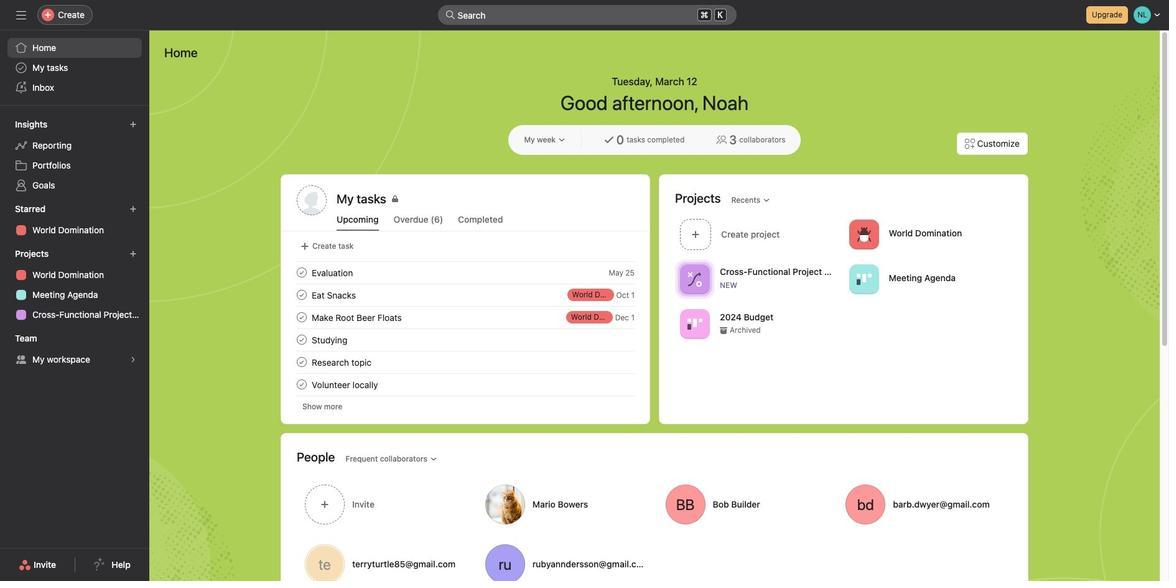 Task type: locate. For each thing, give the bounding box(es) containing it.
2 mark complete image from the top
[[294, 310, 309, 325]]

2 mark complete checkbox from the top
[[294, 288, 309, 302]]

teams element
[[0, 327, 149, 372]]

board image
[[857, 272, 872, 287]]

1 mark complete checkbox from the top
[[294, 265, 309, 280]]

hide sidebar image
[[16, 10, 26, 20]]

insights element
[[0, 113, 149, 198]]

add items to starred image
[[129, 205, 137, 213]]

1 mark complete image from the top
[[294, 265, 309, 280]]

None field
[[438, 5, 737, 25]]

prominent image
[[445, 10, 455, 20]]

mark complete image
[[294, 265, 309, 280], [294, 310, 309, 325], [294, 332, 309, 347], [294, 355, 309, 370], [294, 377, 309, 392]]

Mark complete checkbox
[[294, 265, 309, 280], [294, 288, 309, 302], [294, 332, 309, 347], [294, 355, 309, 370], [294, 377, 309, 392]]

starred element
[[0, 198, 149, 243]]

line_and_symbols image
[[688, 272, 703, 287]]

projects element
[[0, 243, 149, 327]]



Task type: vqa. For each thing, say whether or not it's contained in the screenshot.
Mark complete option corresponding to first More section actions image from the right
no



Task type: describe. For each thing, give the bounding box(es) containing it.
3 mark complete image from the top
[[294, 332, 309, 347]]

add profile photo image
[[297, 185, 327, 215]]

3 mark complete checkbox from the top
[[294, 332, 309, 347]]

4 mark complete checkbox from the top
[[294, 355, 309, 370]]

Search tasks, projects, and more text field
[[438, 5, 737, 25]]

board image
[[688, 317, 703, 331]]

new project or portfolio image
[[129, 250, 137, 258]]

Mark complete checkbox
[[294, 310, 309, 325]]

mark complete image
[[294, 288, 309, 302]]

5 mark complete image from the top
[[294, 377, 309, 392]]

global element
[[0, 30, 149, 105]]

5 mark complete checkbox from the top
[[294, 377, 309, 392]]

bug image
[[857, 227, 872, 242]]

4 mark complete image from the top
[[294, 355, 309, 370]]

new insights image
[[129, 121, 137, 128]]

see details, my workspace image
[[129, 356, 137, 363]]



